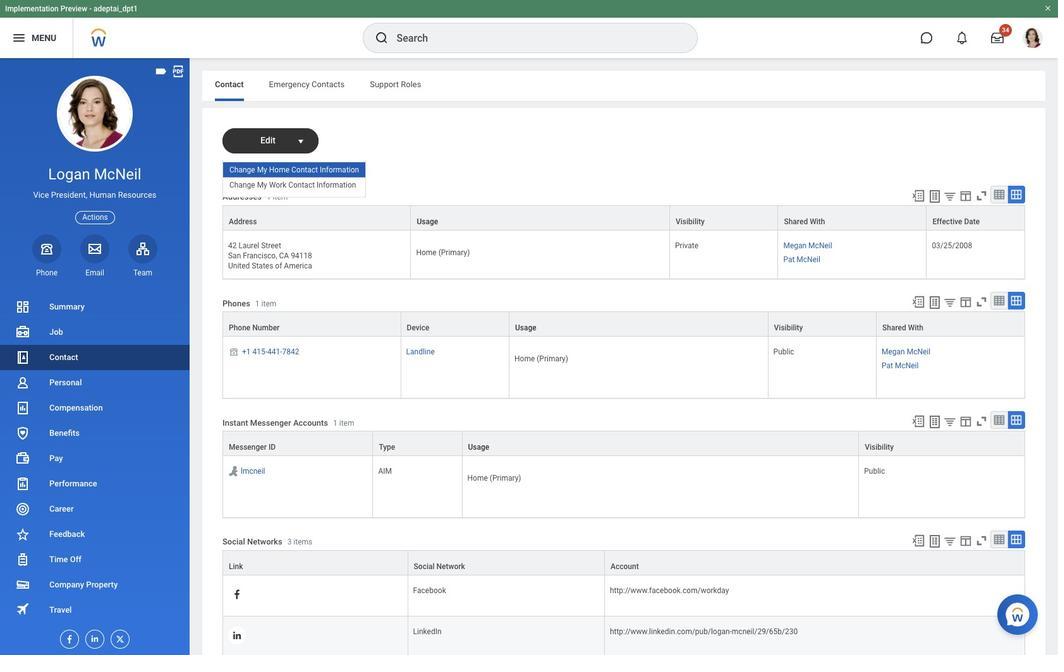 Task type: describe. For each thing, give the bounding box(es) containing it.
email
[[85, 269, 104, 277]]

summary link
[[0, 295, 190, 320]]

company
[[49, 580, 84, 590]]

1 vertical spatial home (primary)
[[515, 355, 568, 364]]

click to view/edit grid preferences image for networks
[[959, 534, 973, 548]]

inbox large image
[[991, 32, 1004, 44]]

team
[[133, 269, 152, 277]]

logan mcneil
[[48, 166, 141, 183]]

1 horizontal spatial (primary)
[[490, 474, 521, 483]]

ca
[[279, 252, 289, 261]]

expand table image for 3
[[1010, 534, 1023, 546]]

time off image
[[15, 553, 30, 568]]

travel
[[49, 606, 72, 615]]

pay link
[[0, 446, 190, 472]]

1 horizontal spatial facebook image
[[231, 589, 243, 601]]

private
[[675, 242, 699, 250]]

select to filter grid data image for accounts
[[943, 416, 957, 429]]

1 horizontal spatial megan mcneil link
[[882, 345, 931, 357]]

feedback
[[49, 530, 85, 539]]

mcneil inside navigation pane region
[[94, 166, 141, 183]]

information for change my work contact information
[[317, 176, 356, 185]]

logan
[[48, 166, 90, 183]]

landline
[[406, 348, 435, 357]]

view printable version (pdf) image
[[171, 64, 185, 78]]

item for addresses
[[273, 193, 288, 202]]

item for phones
[[261, 299, 276, 308]]

0 vertical spatial items selected list
[[784, 239, 853, 265]]

expand table image
[[1010, 188, 1023, 201]]

messenger id button
[[223, 432, 373, 456]]

san
[[228, 252, 241, 261]]

0 horizontal spatial megan
[[784, 242, 807, 250]]

0 vertical spatial visibility button
[[670, 206, 778, 230]]

vice
[[33, 190, 49, 200]]

usage button for accounts
[[463, 432, 859, 456]]

0 vertical spatial with
[[810, 218, 825, 226]]

effective date button
[[927, 206, 1025, 230]]

implementation preview -   adeptai_dpt1
[[5, 4, 138, 13]]

aim element
[[378, 465, 392, 476]]

export to worksheets image
[[928, 415, 943, 430]]

view team image
[[135, 241, 150, 257]]

effective
[[933, 218, 963, 226]]

select to filter grid data image
[[943, 296, 957, 309]]

benefits image
[[15, 426, 30, 441]]

caret down image
[[293, 136, 309, 146]]

visibility column header
[[769, 312, 877, 338]]

contact inside tab list
[[215, 80, 244, 89]]

compensation image
[[15, 401, 30, 416]]

job link
[[0, 320, 190, 345]]

2 horizontal spatial (primary)
[[537, 355, 568, 364]]

roles
[[401, 80, 421, 89]]

travel link
[[0, 598, 190, 623]]

0 vertical spatial usage button
[[411, 206, 670, 230]]

2 vertical spatial home (primary)
[[468, 474, 521, 483]]

performance
[[49, 479, 97, 489]]

toolbar for addresses
[[906, 186, 1026, 206]]

search image
[[374, 30, 389, 46]]

work
[[269, 176, 287, 185]]

menu banner
[[0, 0, 1058, 58]]

phones 1 item
[[223, 299, 276, 308]]

0 vertical spatial visibility
[[676, 218, 705, 226]]

row containing phone number
[[223, 312, 1026, 338]]

resources
[[118, 190, 157, 200]]

http://www.linkedin.com/pub/logan-
[[610, 628, 732, 637]]

2 vertical spatial home (primary) element
[[468, 472, 521, 483]]

http://www.facebook.com/workday
[[610, 587, 729, 596]]

table image for item
[[993, 188, 1006, 201]]

fullscreen image for addresses
[[975, 189, 989, 203]]

2 horizontal spatial visibility
[[865, 443, 894, 452]]

row containing link
[[223, 551, 1026, 576]]

0 vertical spatial megan mcneil link
[[784, 239, 832, 250]]

email logan mcneil element
[[80, 268, 109, 278]]

row containing facebook
[[223, 576, 1026, 617]]

0 vertical spatial public element
[[774, 345, 794, 357]]

linkedin image
[[231, 630, 243, 642]]

type
[[379, 443, 395, 452]]

team link
[[128, 234, 157, 278]]

messenger inside popup button
[[229, 443, 267, 452]]

social network
[[414, 563, 465, 572]]

1 vertical spatial home (primary) element
[[515, 352, 568, 364]]

shared with for shared with popup button to the bottom
[[883, 324, 924, 333]]

export to excel image for phones
[[912, 295, 926, 309]]

personal link
[[0, 370, 190, 396]]

menu button
[[0, 18, 73, 58]]

benefits
[[49, 429, 80, 438]]

career
[[49, 505, 74, 514]]

94118
[[291, 252, 312, 261]]

1 vertical spatial shared with button
[[877, 313, 1025, 337]]

address
[[229, 218, 257, 226]]

shared for top shared with popup button
[[784, 218, 808, 226]]

account button
[[605, 551, 1025, 575]]

change my work contact information
[[230, 176, 356, 185]]

aim image
[[227, 466, 240, 478]]

street
[[261, 242, 281, 250]]

date
[[965, 218, 980, 226]]

row containing 42 laurel street
[[223, 231, 1026, 280]]

addresses 1 item
[[223, 192, 288, 202]]

emergency
[[269, 80, 310, 89]]

states
[[252, 262, 273, 271]]

profile logan mcneil image
[[1023, 28, 1043, 51]]

phone number
[[229, 324, 280, 333]]

1 vertical spatial items selected list
[[882, 345, 951, 371]]

0 vertical spatial home (primary) element
[[416, 246, 470, 257]]

items
[[294, 538, 312, 547]]

linkedin
[[413, 628, 442, 637]]

0 vertical spatial pat mcneil link
[[784, 253, 821, 264]]

united
[[228, 262, 250, 271]]

0 horizontal spatial pat
[[784, 256, 795, 264]]

42 laurel street san francisco, ca 94118 united states of america
[[228, 242, 312, 271]]

actions
[[82, 213, 108, 222]]

contact image
[[15, 350, 30, 365]]

link
[[229, 563, 243, 572]]

support
[[370, 80, 399, 89]]

addresses
[[223, 192, 262, 202]]

my for home
[[257, 161, 267, 170]]

list box containing change my home contact information
[[223, 158, 366, 188]]

item inside instant messenger accounts 1 item
[[339, 419, 354, 428]]

contacts
[[312, 80, 345, 89]]

usage for accounts
[[468, 443, 490, 452]]

tag image
[[154, 64, 168, 78]]

career link
[[0, 497, 190, 522]]

benefits link
[[0, 421, 190, 446]]

1 horizontal spatial public element
[[864, 465, 885, 476]]

1 horizontal spatial pat
[[882, 362, 893, 371]]

phone for phone number
[[229, 324, 251, 333]]

change my work contact information option
[[223, 173, 366, 188]]

0 vertical spatial home (primary)
[[416, 249, 470, 257]]

america
[[284, 262, 312, 271]]

row containing linkedin
[[223, 617, 1026, 656]]

select to filter grid data image for 3
[[943, 535, 957, 548]]

email button
[[80, 234, 109, 278]]

42
[[228, 242, 237, 250]]

expand table image for accounts
[[1010, 414, 1023, 427]]

travel image
[[15, 602, 30, 617]]

private element
[[675, 239, 699, 250]]

34 button
[[984, 24, 1012, 52]]

close environment banner image
[[1044, 4, 1052, 12]]

fullscreen image
[[975, 415, 989, 429]]

support roles
[[370, 80, 421, 89]]

row containing +1 415-441-7842
[[223, 337, 1026, 399]]

usage for item
[[515, 324, 537, 333]]

time off link
[[0, 548, 190, 573]]

navigation pane region
[[0, 58, 190, 656]]

device column header
[[401, 312, 510, 338]]



Task type: vqa. For each thing, say whether or not it's contained in the screenshot.
McNeil
yes



Task type: locate. For each thing, give the bounding box(es) containing it.
shared with for top shared with popup button
[[784, 218, 825, 226]]

feedback image
[[15, 527, 30, 542]]

4 row from the top
[[223, 337, 1026, 399]]

item inside phones 1 item
[[261, 299, 276, 308]]

1 vertical spatial item
[[261, 299, 276, 308]]

1 my from the top
[[257, 161, 267, 170]]

change my home contact information
[[230, 161, 359, 170]]

0 vertical spatial change
[[230, 161, 255, 170]]

select to filter grid data image
[[943, 190, 957, 203], [943, 416, 957, 429], [943, 535, 957, 548]]

0 horizontal spatial megan mcneil
[[784, 242, 832, 250]]

0 vertical spatial export to worksheets image
[[928, 189, 943, 204]]

change up addresses
[[230, 176, 255, 185]]

laurel
[[239, 242, 259, 250]]

company property
[[49, 580, 118, 590]]

company property image
[[15, 578, 30, 593]]

0 vertical spatial select to filter grid data image
[[943, 190, 957, 203]]

1 vertical spatial pat mcneil
[[882, 362, 919, 371]]

megan
[[784, 242, 807, 250], [882, 348, 905, 357]]

mail image
[[87, 241, 102, 257]]

phone inside "element"
[[36, 269, 58, 277]]

click to view/edit grid preferences image
[[959, 189, 973, 203], [959, 534, 973, 548]]

2 vertical spatial table image
[[993, 534, 1006, 546]]

row containing messenger id
[[223, 431, 1026, 457]]

implementation
[[5, 4, 59, 13]]

information inside change my home contact information option
[[320, 161, 359, 170]]

1 vertical spatial fullscreen image
[[975, 295, 989, 309]]

phone image up the phone logan mcneil "element"
[[38, 241, 56, 257]]

0 vertical spatial phone
[[36, 269, 58, 277]]

pay image
[[15, 451, 30, 467]]

0 horizontal spatial pat mcneil link
[[784, 253, 821, 264]]

3 row from the top
[[223, 312, 1026, 338]]

2 vertical spatial export to excel image
[[912, 534, 926, 548]]

toolbar
[[906, 186, 1026, 206], [906, 292, 1026, 312], [906, 412, 1026, 431], [906, 531, 1026, 551]]

Search Workday  search field
[[397, 24, 671, 52]]

0 horizontal spatial megan mcneil link
[[784, 239, 832, 250]]

1 horizontal spatial items selected list
[[882, 345, 951, 371]]

1 vertical spatial visibility button
[[769, 313, 876, 337]]

number
[[252, 324, 280, 333]]

toolbar for phones
[[906, 292, 1026, 312]]

415-
[[253, 348, 267, 357]]

1 horizontal spatial shared with
[[883, 324, 924, 333]]

0 horizontal spatial visibility
[[676, 218, 705, 226]]

team logan mcneil element
[[128, 268, 157, 278]]

vice president, human resources
[[33, 190, 157, 200]]

phone for phone
[[36, 269, 58, 277]]

public
[[774, 348, 794, 357], [864, 467, 885, 476]]

1 right phones
[[255, 299, 260, 308]]

1 vertical spatial export to worksheets image
[[928, 295, 943, 311]]

facebook image down link
[[231, 589, 243, 601]]

lmcneil link
[[241, 465, 265, 476]]

shared with button
[[779, 206, 926, 230], [877, 313, 1025, 337]]

change inside change my home contact information option
[[230, 161, 255, 170]]

toolbar for social networks
[[906, 531, 1026, 551]]

table image
[[993, 295, 1006, 307]]

click to view/edit grid preferences image for 1
[[959, 189, 973, 203]]

1 horizontal spatial 1
[[267, 193, 271, 202]]

2 vertical spatial (primary)
[[490, 474, 521, 483]]

social network button
[[408, 551, 604, 575]]

1 vertical spatial 1
[[255, 299, 260, 308]]

pat
[[784, 256, 795, 264], [882, 362, 893, 371]]

1 horizontal spatial megan mcneil
[[882, 348, 931, 357]]

information inside change my work contact information option
[[317, 176, 356, 185]]

messenger up id
[[250, 418, 291, 428]]

0 vertical spatial public
[[774, 348, 794, 357]]

expand table image
[[1010, 295, 1023, 307], [1010, 414, 1023, 427], [1010, 534, 1023, 546]]

my down edit button
[[257, 161, 267, 170]]

9 row from the top
[[223, 617, 1026, 656]]

1 vertical spatial pat mcneil link
[[882, 359, 919, 371]]

1 vertical spatial my
[[257, 176, 267, 185]]

preview
[[60, 4, 87, 13]]

public for right public element
[[864, 467, 885, 476]]

1 horizontal spatial with
[[908, 324, 924, 333]]

actions button
[[75, 211, 115, 224]]

table image
[[993, 188, 1006, 201], [993, 414, 1006, 427], [993, 534, 1006, 546]]

facebook image left linkedin image
[[61, 631, 75, 645]]

compensation link
[[0, 396, 190, 421]]

contact link
[[0, 345, 190, 370]]

facebook image
[[231, 589, 243, 601], [61, 631, 75, 645]]

0 vertical spatial shared with button
[[779, 206, 926, 230]]

menu
[[32, 33, 56, 43]]

my left work
[[257, 176, 267, 185]]

home (primary) element
[[416, 246, 470, 257], [515, 352, 568, 364], [468, 472, 521, 483]]

phone inside row
[[229, 324, 251, 333]]

personal image
[[15, 376, 30, 391]]

phone image left +1
[[228, 347, 240, 357]]

1 horizontal spatial pat mcneil
[[882, 362, 919, 371]]

0 vertical spatial (primary)
[[439, 249, 470, 257]]

home inside option
[[269, 161, 290, 170]]

2 change from the top
[[230, 176, 255, 185]]

summary image
[[15, 300, 30, 315]]

messenger
[[250, 418, 291, 428], [229, 443, 267, 452]]

1 vertical spatial table image
[[993, 414, 1006, 427]]

1 horizontal spatial social
[[414, 563, 435, 572]]

time
[[49, 555, 68, 565]]

row
[[223, 206, 1026, 231], [223, 231, 1026, 280], [223, 312, 1026, 338], [223, 337, 1026, 399], [223, 431, 1026, 457], [223, 457, 1026, 519], [223, 551, 1026, 576], [223, 576, 1026, 617], [223, 617, 1026, 656]]

information for change my home contact information
[[320, 161, 359, 170]]

contact
[[215, 80, 244, 89], [291, 161, 318, 170], [256, 169, 296, 183], [288, 176, 315, 185], [49, 353, 78, 362]]

public element
[[774, 345, 794, 357], [864, 465, 885, 476]]

career image
[[15, 502, 30, 517]]

change for change my work contact information
[[230, 176, 255, 185]]

shared for shared with popup button to the bottom
[[883, 324, 906, 333]]

address button
[[223, 206, 411, 230]]

0 horizontal spatial pat mcneil
[[784, 256, 821, 264]]

0 horizontal spatial public
[[774, 348, 794, 357]]

instant
[[223, 418, 248, 428]]

messenger id
[[229, 443, 276, 452]]

home (primary)
[[416, 249, 470, 257], [515, 355, 568, 364], [468, 474, 521, 483]]

1 vertical spatial (primary)
[[537, 355, 568, 364]]

job
[[49, 328, 63, 337]]

1 vertical spatial select to filter grid data image
[[943, 416, 957, 429]]

click to view/edit grid preferences image right select to filter grid data image
[[959, 295, 973, 309]]

time off
[[49, 555, 82, 565]]

linkedin image
[[86, 631, 100, 644]]

visibility button inside 'column header'
[[769, 313, 876, 337]]

441-
[[267, 348, 282, 357]]

phone up +1
[[229, 324, 251, 333]]

performance image
[[15, 477, 30, 492]]

0 vertical spatial usage
[[417, 218, 438, 226]]

phone up summary
[[36, 269, 58, 277]]

8 row from the top
[[223, 576, 1026, 617]]

2 vertical spatial select to filter grid data image
[[943, 535, 957, 548]]

0 horizontal spatial (primary)
[[439, 249, 470, 257]]

human
[[89, 190, 116, 200]]

off
[[70, 555, 82, 565]]

0 vertical spatial facebook image
[[231, 589, 243, 601]]

1 vertical spatial shared
[[883, 324, 906, 333]]

device
[[407, 324, 430, 333]]

(primary)
[[439, 249, 470, 257], [537, 355, 568, 364], [490, 474, 521, 483]]

2 vertical spatial usage
[[468, 443, 490, 452]]

my for work
[[257, 176, 267, 185]]

2 vertical spatial 1
[[333, 419, 337, 428]]

tab list containing contact
[[202, 71, 1046, 101]]

1
[[267, 193, 271, 202], [255, 299, 260, 308], [333, 419, 337, 428]]

feedback link
[[0, 522, 190, 548]]

2 vertical spatial fullscreen image
[[975, 534, 989, 548]]

1 right accounts
[[333, 419, 337, 428]]

0 vertical spatial pat
[[784, 256, 795, 264]]

0 vertical spatial megan mcneil
[[784, 242, 832, 250]]

0 vertical spatial pat mcneil
[[784, 256, 821, 264]]

list
[[0, 295, 190, 623]]

0 horizontal spatial phone
[[36, 269, 58, 277]]

1 vertical spatial megan
[[882, 348, 905, 357]]

phones
[[223, 299, 250, 308]]

2 vertical spatial item
[[339, 419, 354, 428]]

0 vertical spatial shared
[[784, 218, 808, 226]]

http://www.linkedin.com/pub/logan-mcneil/29/65b/230
[[610, 628, 798, 637]]

1 vertical spatial expand table image
[[1010, 414, 1023, 427]]

instant messenger accounts 1 item
[[223, 418, 354, 428]]

export to worksheets image
[[928, 189, 943, 204], [928, 295, 943, 311], [928, 534, 943, 550]]

03/25/2008
[[932, 242, 973, 250]]

1 inside instant messenger accounts 1 item
[[333, 419, 337, 428]]

2 horizontal spatial 1
[[333, 419, 337, 428]]

1 vertical spatial with
[[908, 324, 924, 333]]

click to view/edit grid preferences image left fullscreen icon
[[959, 415, 973, 429]]

account
[[611, 563, 639, 572]]

1 row from the top
[[223, 206, 1026, 231]]

performance link
[[0, 472, 190, 497]]

notifications large image
[[956, 32, 969, 44]]

item inside the addresses 1 item
[[273, 193, 288, 202]]

social up facebook
[[414, 563, 435, 572]]

property
[[86, 580, 118, 590]]

0 vertical spatial my
[[257, 161, 267, 170]]

export to worksheets image for addresses
[[928, 189, 943, 204]]

1 vertical spatial phone image
[[228, 347, 240, 357]]

1 horizontal spatial visibility
[[774, 324, 803, 333]]

table image for accounts
[[993, 414, 1006, 427]]

edit
[[261, 135, 276, 145]]

adeptai_dpt1
[[94, 4, 138, 13]]

0 vertical spatial click to view/edit grid preferences image
[[959, 295, 973, 309]]

1 vertical spatial click to view/edit grid preferences image
[[959, 415, 973, 429]]

usage button for item
[[510, 313, 768, 337]]

phone logan mcneil element
[[32, 268, 61, 278]]

export to excel image
[[912, 415, 926, 429]]

6 row from the top
[[223, 457, 1026, 519]]

export to excel image
[[912, 189, 926, 203], [912, 295, 926, 309], [912, 534, 926, 548]]

34
[[1002, 27, 1010, 34]]

1 vertical spatial facebook image
[[61, 631, 75, 645]]

visibility button
[[670, 206, 778, 230], [769, 313, 876, 337], [859, 432, 1025, 456]]

effective date
[[933, 218, 980, 226]]

2 my from the top
[[257, 176, 267, 185]]

accounts
[[293, 418, 328, 428]]

1 inside phones 1 item
[[255, 299, 260, 308]]

1 for phones
[[255, 299, 260, 308]]

emergency contacts
[[269, 80, 345, 89]]

justify image
[[11, 30, 27, 46]]

personal
[[49, 378, 82, 388]]

click to view/edit grid preferences image for item
[[959, 295, 973, 309]]

7 row from the top
[[223, 551, 1026, 576]]

network
[[437, 563, 465, 572]]

1 vertical spatial social
[[414, 563, 435, 572]]

click to view/edit grid preferences image
[[959, 295, 973, 309], [959, 415, 973, 429]]

expand table image for item
[[1010, 295, 1023, 307]]

lmcneil
[[241, 467, 265, 476]]

3
[[287, 538, 292, 547]]

toolbar for instant messenger accounts
[[906, 412, 1026, 431]]

click to view/edit grid preferences image for accounts
[[959, 415, 973, 429]]

1 vertical spatial change
[[230, 176, 255, 185]]

item up number at the left of the page
[[261, 299, 276, 308]]

list containing summary
[[0, 295, 190, 623]]

2 vertical spatial expand table image
[[1010, 534, 1023, 546]]

1 horizontal spatial megan
[[882, 348, 905, 357]]

0 horizontal spatial shared with
[[784, 218, 825, 226]]

select to filter grid data image for item
[[943, 190, 957, 203]]

change for change my home contact information
[[230, 161, 255, 170]]

+1 415-441-7842 link
[[242, 345, 299, 357]]

1 vertical spatial messenger
[[229, 443, 267, 452]]

public for public element to the top
[[774, 348, 794, 357]]

7842
[[282, 348, 299, 357]]

+1
[[242, 348, 251, 357]]

francisco,
[[243, 252, 277, 261]]

row containing address
[[223, 206, 1026, 231]]

1 vertical spatial click to view/edit grid preferences image
[[959, 534, 973, 548]]

megan mcneil link
[[784, 239, 832, 250], [882, 345, 931, 357]]

0 vertical spatial expand table image
[[1010, 295, 1023, 307]]

contact inside navigation pane region
[[49, 353, 78, 362]]

0 horizontal spatial public element
[[774, 345, 794, 357]]

5 row from the top
[[223, 431, 1026, 457]]

type button
[[373, 432, 462, 456]]

tab list
[[202, 71, 1046, 101]]

fullscreen image
[[975, 189, 989, 203], [975, 295, 989, 309], [975, 534, 989, 548]]

1 inside the addresses 1 item
[[267, 193, 271, 202]]

1 vertical spatial phone
[[229, 324, 251, 333]]

of
[[275, 262, 282, 271]]

export to worksheets image for social networks
[[928, 534, 943, 550]]

0 horizontal spatial with
[[810, 218, 825, 226]]

1 for addresses
[[267, 193, 271, 202]]

x image
[[111, 631, 125, 645]]

export to excel image for addresses
[[912, 189, 926, 203]]

id
[[269, 443, 276, 452]]

mcneil/29/65b/230
[[732, 628, 798, 637]]

1 vertical spatial usage button
[[510, 313, 768, 337]]

0 vertical spatial click to view/edit grid preferences image
[[959, 189, 973, 203]]

2 vertical spatial visibility button
[[859, 432, 1025, 456]]

job image
[[15, 325, 30, 340]]

social for network
[[414, 563, 435, 572]]

fullscreen image for phones
[[975, 295, 989, 309]]

1 change from the top
[[230, 161, 255, 170]]

list box
[[223, 158, 366, 188]]

phone image inside row
[[228, 347, 240, 357]]

0 vertical spatial 1
[[267, 193, 271, 202]]

2 vertical spatial visibility
[[865, 443, 894, 452]]

change inside change my work contact information option
[[230, 176, 255, 185]]

landline link
[[406, 345, 435, 357]]

0 vertical spatial export to excel image
[[912, 189, 926, 203]]

0 horizontal spatial items selected list
[[784, 239, 853, 265]]

2 row from the top
[[223, 231, 1026, 280]]

social up link
[[223, 538, 245, 547]]

export to excel image for social networks
[[912, 534, 926, 548]]

pay
[[49, 454, 63, 463]]

0 horizontal spatial shared
[[784, 218, 808, 226]]

row containing lmcneil
[[223, 457, 1026, 519]]

home
[[269, 161, 290, 170], [223, 169, 253, 183], [416, 249, 437, 257], [515, 355, 535, 364], [468, 474, 488, 483]]

device button
[[401, 313, 509, 337]]

change
[[230, 161, 255, 170], [230, 176, 255, 185]]

-
[[89, 4, 92, 13]]

pat mcneil for rightmost pat mcneil link
[[882, 362, 919, 371]]

0 vertical spatial messenger
[[250, 418, 291, 428]]

change down edit button
[[230, 161, 255, 170]]

0 horizontal spatial facebook image
[[61, 631, 75, 645]]

1 horizontal spatial pat mcneil link
[[882, 359, 919, 371]]

change my home contact information option
[[223, 158, 366, 173]]

1 vertical spatial usage
[[515, 324, 537, 333]]

fullscreen image for social networks
[[975, 534, 989, 548]]

item right accounts
[[339, 419, 354, 428]]

phone
[[36, 269, 58, 277], [229, 324, 251, 333]]

item down work
[[273, 193, 288, 202]]

social for networks
[[223, 538, 245, 547]]

messenger up lmcneil link
[[229, 443, 267, 452]]

social inside popup button
[[414, 563, 435, 572]]

export to worksheets image for phones
[[928, 295, 943, 311]]

table image for 3
[[993, 534, 1006, 546]]

phone number button
[[223, 313, 401, 337]]

visibility inside visibility 'column header'
[[774, 324, 803, 333]]

items selected list
[[784, 239, 853, 265], [882, 345, 951, 371]]

0 horizontal spatial usage
[[417, 218, 438, 226]]

phone image
[[38, 241, 56, 257], [228, 347, 240, 357]]

visibility
[[676, 218, 705, 226], [774, 324, 803, 333], [865, 443, 894, 452]]

1 down work
[[267, 193, 271, 202]]

aim
[[378, 467, 392, 476]]

0 vertical spatial social
[[223, 538, 245, 547]]

phone image inside popup button
[[38, 241, 56, 257]]

pat mcneil for pat mcneil link to the top
[[784, 256, 821, 264]]



